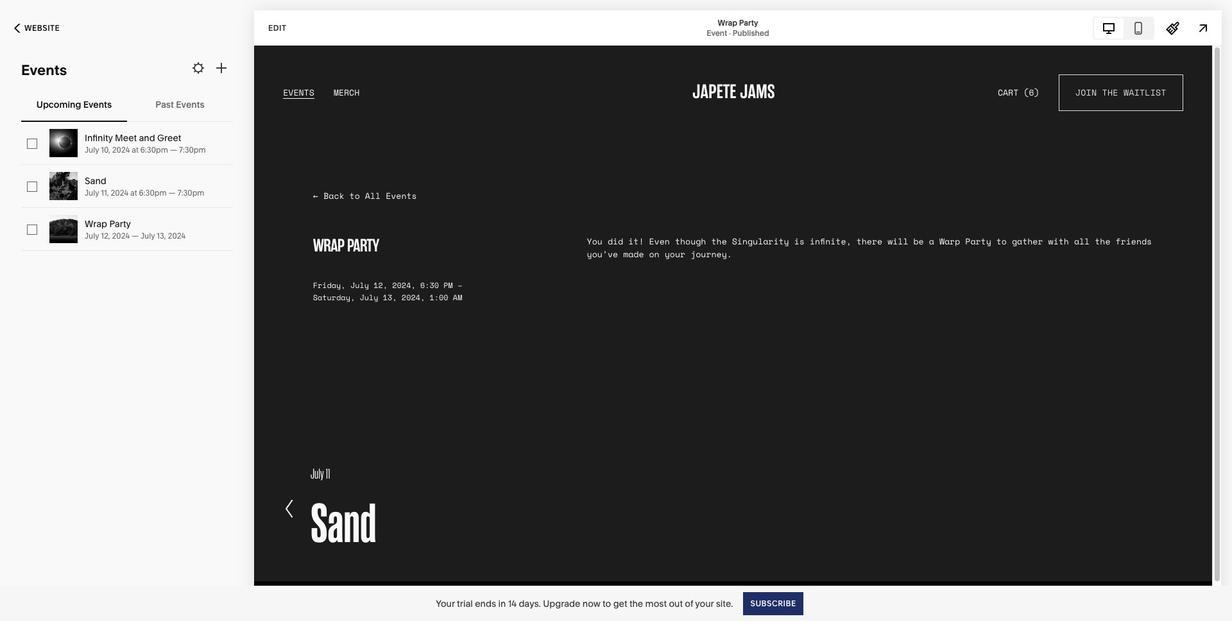 Task type: describe. For each thing, give the bounding box(es) containing it.
in
[[498, 598, 506, 609]]

upcoming events
[[36, 99, 112, 110]]

— inside infinity meet and greet july 10, 2024 at 6:30pm — 7:30pm
[[170, 145, 177, 155]]

events for upcoming events
[[83, 99, 112, 110]]

past events button
[[131, 87, 229, 122]]

edit button
[[260, 16, 295, 40]]

site.
[[716, 598, 733, 609]]

wrap for wrap party event · published
[[718, 18, 737, 27]]

sand july 11, 2024 at 6:30pm — 7:30pm
[[85, 175, 204, 198]]

infinity meet and greet july 10, 2024 at 6:30pm — 7:30pm
[[85, 132, 206, 155]]

most
[[645, 598, 667, 609]]

wrap for wrap party july 12, 2024 — july 13, 2024
[[85, 218, 107, 230]]

infinity
[[85, 132, 113, 144]]

subscribe
[[751, 599, 796, 608]]

july inside infinity meet and greet july 10, 2024 at 6:30pm — 7:30pm
[[85, 145, 99, 155]]

— inside "wrap party july 12, 2024 — july 13, 2024"
[[132, 231, 139, 241]]

now
[[583, 598, 601, 609]]

july inside sand july 11, 2024 at 6:30pm — 7:30pm
[[85, 188, 99, 198]]

of
[[685, 598, 693, 609]]

upgrade
[[543, 598, 581, 609]]

1 horizontal spatial tab list
[[1094, 18, 1153, 38]]

— inside sand july 11, 2024 at 6:30pm — 7:30pm
[[168, 188, 176, 198]]

edit
[[268, 23, 287, 32]]

10,
[[101, 145, 110, 155]]

2024 inside sand july 11, 2024 at 6:30pm — 7:30pm
[[111, 188, 128, 198]]

at inside infinity meet and greet july 10, 2024 at 6:30pm — 7:30pm
[[132, 145, 139, 155]]

tab list containing upcoming events
[[21, 87, 233, 122]]

days.
[[519, 598, 541, 609]]

events for past events
[[176, 99, 205, 110]]

11,
[[101, 188, 109, 198]]

upcoming
[[36, 99, 81, 110]]



Task type: vqa. For each thing, say whether or not it's contained in the screenshot.
Pages
no



Task type: locate. For each thing, give the bounding box(es) containing it.
2 vertical spatial —
[[132, 231, 139, 241]]

6:30pm inside sand july 11, 2024 at 6:30pm — 7:30pm
[[139, 188, 167, 198]]

0 horizontal spatial events
[[21, 62, 67, 79]]

meet
[[115, 132, 137, 144]]

2024 down meet
[[112, 145, 130, 155]]

13,
[[157, 231, 166, 241]]

2024 right 11,
[[111, 188, 128, 198]]

past events
[[155, 99, 205, 110]]

2024
[[112, 145, 130, 155], [111, 188, 128, 198], [112, 231, 130, 241], [168, 231, 186, 241]]

july left 10,
[[85, 145, 99, 155]]

party inside wrap party event · published
[[739, 18, 758, 27]]

party for wrap party july 12, 2024 — july 13, 2024
[[109, 218, 131, 230]]

— down greet
[[170, 145, 177, 155]]

and
[[139, 132, 155, 144]]

at inside sand july 11, 2024 at 6:30pm — 7:30pm
[[130, 188, 137, 198]]

1 vertical spatial 7:30pm
[[178, 188, 204, 198]]

published
[[733, 28, 769, 38]]

7:30pm inside sand july 11, 2024 at 6:30pm — 7:30pm
[[178, 188, 204, 198]]

events up upcoming
[[21, 62, 67, 79]]

your
[[695, 598, 714, 609]]

0 vertical spatial wrap
[[718, 18, 737, 27]]

tab list
[[1094, 18, 1153, 38], [21, 87, 233, 122]]

party for wrap party event · published
[[739, 18, 758, 27]]

party up published
[[739, 18, 758, 27]]

7:30pm
[[179, 145, 206, 155], [178, 188, 204, 198]]

at right 11,
[[130, 188, 137, 198]]

get
[[613, 598, 627, 609]]

1 horizontal spatial events
[[83, 99, 112, 110]]

0 horizontal spatial party
[[109, 218, 131, 230]]

0 vertical spatial 6:30pm
[[140, 145, 168, 155]]

at down meet
[[132, 145, 139, 155]]

wrap up ·
[[718, 18, 737, 27]]

trial
[[457, 598, 473, 609]]

1 vertical spatial —
[[168, 188, 176, 198]]

wrap inside wrap party event · published
[[718, 18, 737, 27]]

wrap
[[718, 18, 737, 27], [85, 218, 107, 230]]

at
[[132, 145, 139, 155], [130, 188, 137, 198]]

2024 inside infinity meet and greet july 10, 2024 at 6:30pm — 7:30pm
[[112, 145, 130, 155]]

2024 right the 12,
[[112, 231, 130, 241]]

wrap party july 12, 2024 — july 13, 2024
[[85, 218, 186, 241]]

·
[[729, 28, 731, 38]]

past
[[155, 99, 174, 110]]

0 vertical spatial at
[[132, 145, 139, 155]]

event
[[707, 28, 727, 38]]

july left '13,' on the top
[[141, 231, 155, 241]]

1 vertical spatial tab list
[[21, 87, 233, 122]]

events
[[21, 62, 67, 79], [83, 99, 112, 110], [176, 99, 205, 110]]

wrap party event · published
[[707, 18, 769, 38]]

party inside "wrap party july 12, 2024 — july 13, 2024"
[[109, 218, 131, 230]]

2024 right '13,' on the top
[[168, 231, 186, 241]]

events right the past
[[176, 99, 205, 110]]

1 vertical spatial wrap
[[85, 218, 107, 230]]

greet
[[157, 132, 181, 144]]

—
[[170, 145, 177, 155], [168, 188, 176, 198], [132, 231, 139, 241]]

your
[[436, 598, 455, 609]]

row group containing infinity meet and greet
[[0, 122, 254, 251]]

0 horizontal spatial wrap
[[85, 218, 107, 230]]

— left '13,' on the top
[[132, 231, 139, 241]]

0 vertical spatial 7:30pm
[[179, 145, 206, 155]]

6:30pm
[[140, 145, 168, 155], [139, 188, 167, 198]]

july left the 12,
[[85, 231, 99, 241]]

website button
[[0, 14, 74, 42]]

0 vertical spatial tab list
[[1094, 18, 1153, 38]]

1 horizontal spatial party
[[739, 18, 758, 27]]

your trial ends in 14 days. upgrade now to get the most out of your site.
[[436, 598, 733, 609]]

july
[[85, 145, 99, 155], [85, 188, 99, 198], [85, 231, 99, 241], [141, 231, 155, 241]]

ends
[[475, 598, 496, 609]]

1 vertical spatial at
[[130, 188, 137, 198]]

wrap inside "wrap party july 12, 2024 — july 13, 2024"
[[85, 218, 107, 230]]

6:30pm down and
[[140, 145, 168, 155]]

14
[[508, 598, 517, 609]]

6:30pm inside infinity meet and greet july 10, 2024 at 6:30pm — 7:30pm
[[140, 145, 168, 155]]

website
[[24, 23, 60, 33]]

6:30pm up "wrap party july 12, 2024 — july 13, 2024"
[[139, 188, 167, 198]]

events up infinity
[[83, 99, 112, 110]]

1 vertical spatial 6:30pm
[[139, 188, 167, 198]]

out
[[669, 598, 683, 609]]

wrap up the 12,
[[85, 218, 107, 230]]

party
[[739, 18, 758, 27], [109, 218, 131, 230]]

the
[[630, 598, 643, 609]]

july down sand
[[85, 188, 99, 198]]

party up the 12,
[[109, 218, 131, 230]]

to
[[603, 598, 611, 609]]

0 vertical spatial party
[[739, 18, 758, 27]]

subscribe button
[[744, 592, 803, 615]]

row group
[[0, 122, 254, 251]]

1 vertical spatial party
[[109, 218, 131, 230]]

7:30pm inside infinity meet and greet july 10, 2024 at 6:30pm — 7:30pm
[[179, 145, 206, 155]]

sand
[[85, 175, 106, 187]]

1 horizontal spatial wrap
[[718, 18, 737, 27]]

— up "wrap party july 12, 2024 — july 13, 2024"
[[168, 188, 176, 198]]

0 horizontal spatial tab list
[[21, 87, 233, 122]]

12,
[[101, 231, 110, 241]]

upcoming events button
[[25, 87, 123, 122]]

2 horizontal spatial events
[[176, 99, 205, 110]]

0 vertical spatial —
[[170, 145, 177, 155]]



